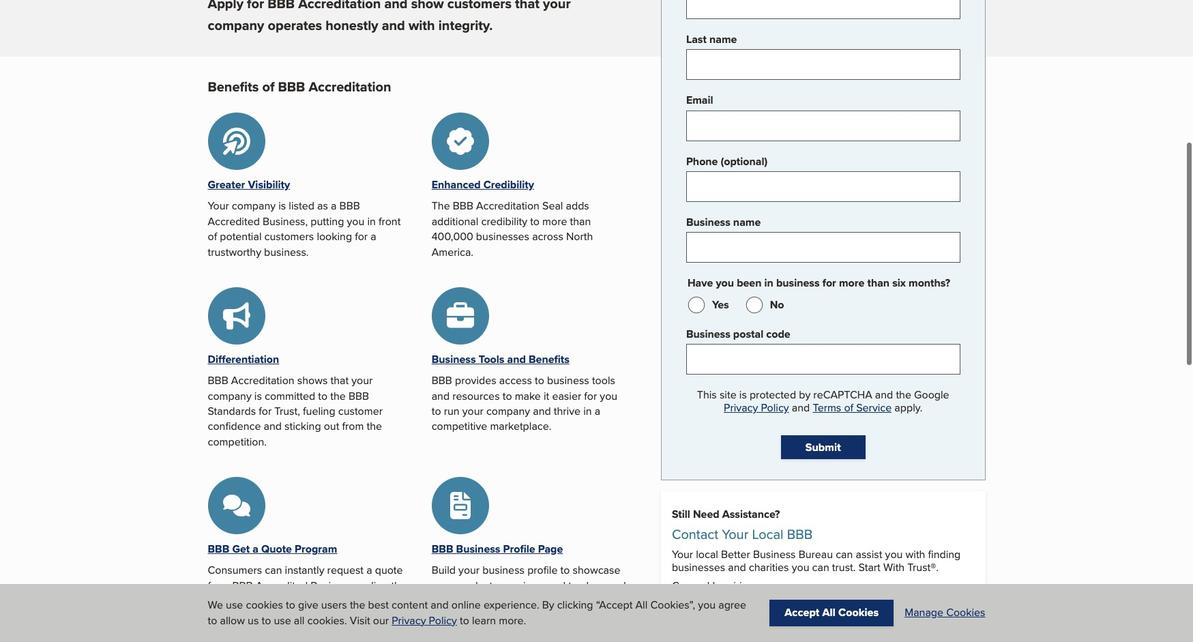 Task type: vqa. For each thing, say whether or not it's contained in the screenshot.
THE "CUSTOMERS" in Apply For Bbb Accreditation And Show Customers That Your Company Operates Honestly And With Integrity.
yes



Task type: locate. For each thing, give the bounding box(es) containing it.
business for business tools and benefits
[[432, 351, 476, 367]]

business name
[[686, 214, 761, 230]]

all inside button
[[823, 605, 836, 621]]

privacy
[[724, 400, 758, 416], [392, 613, 426, 628]]

0 vertical spatial your
[[208, 198, 229, 214]]

company inside apply for bbb accreditation and show customers that your company operates honestly and with integrity.
[[208, 15, 264, 36]]

1 cookies from the left
[[839, 605, 879, 621]]

business up provides at the bottom of the page
[[432, 351, 476, 367]]

shows
[[297, 373, 328, 388]]

1 vertical spatial privacy policy link
[[392, 613, 457, 628]]

0 vertical spatial of
[[262, 77, 275, 97]]

0 vertical spatial with
[[409, 15, 435, 36]]

company
[[208, 15, 264, 36], [232, 198, 276, 214], [208, 388, 252, 404], [486, 403, 530, 419]]

profile
[[528, 562, 558, 578], [359, 593, 389, 609]]

build your business profile to showcase your products, services, and track record in the marketplace.
[[432, 562, 626, 609]]

and up inquiries:
[[728, 560, 746, 575]]

1 horizontal spatial privacy
[[724, 400, 758, 416]]

1 horizontal spatial all
[[823, 605, 836, 621]]

for right apply
[[247, 0, 264, 14]]

and left sticking on the left bottom of the page
[[264, 419, 282, 434]]

content
[[392, 597, 428, 613]]

to left give
[[286, 597, 295, 613]]

1 vertical spatial of
[[208, 229, 217, 244]]

0 vertical spatial policy
[[761, 400, 789, 416]]

1 vertical spatial name
[[733, 214, 761, 230]]

accreditation
[[298, 0, 381, 14], [309, 77, 391, 97], [476, 198, 540, 214], [231, 373, 295, 388]]

more.
[[499, 613, 526, 628]]

customers down listed
[[264, 229, 314, 244]]

0 horizontal spatial that
[[331, 373, 349, 388]]

and up by
[[548, 578, 566, 593]]

1 horizontal spatial profile
[[528, 562, 558, 578]]

trust.
[[832, 560, 856, 575]]

with
[[409, 15, 435, 36], [906, 547, 926, 562]]

and right honestly
[[382, 15, 405, 36]]

your inside apply for bbb accreditation and show customers that your company operates honestly and with integrity.
[[543, 0, 571, 14]]

of for your
[[208, 229, 217, 244]]

1 horizontal spatial customers
[[448, 0, 512, 14]]

in right the thrive
[[584, 403, 592, 419]]

1 vertical spatial that
[[331, 373, 349, 388]]

profile up our
[[359, 593, 389, 609]]

1 horizontal spatial privacy policy link
[[724, 400, 789, 416]]

2 cookies from the left
[[947, 605, 986, 621]]

privacy policy link right our
[[392, 613, 457, 628]]

0 horizontal spatial profile
[[359, 593, 389, 609]]

sticking
[[285, 419, 321, 434]]

general inquiries:
[[672, 578, 756, 594]]

assistance?
[[722, 506, 780, 522]]

1 horizontal spatial your
[[672, 547, 693, 562]]

is left listed
[[279, 198, 286, 214]]

2 horizontal spatial can
[[836, 547, 853, 562]]

for inside the bbb provides access to business tools and resources to make it easier for you to run your company and thrive in a competitive marketplace.
[[584, 388, 597, 404]]

1 vertical spatial policy
[[429, 613, 457, 628]]

have
[[688, 275, 713, 291]]

can down bbb get a quote program
[[265, 562, 282, 578]]

allow
[[220, 613, 245, 628]]

Email email field
[[686, 110, 960, 141]]

and
[[384, 0, 408, 14], [382, 15, 405, 36], [507, 351, 526, 367], [875, 387, 893, 403], [432, 388, 450, 404], [792, 400, 810, 416], [533, 403, 551, 419], [264, 419, 282, 434], [728, 560, 746, 575], [548, 578, 566, 593], [431, 597, 449, 613]]

a
[[331, 198, 337, 214], [371, 229, 376, 244], [595, 403, 601, 419], [253, 541, 259, 557], [367, 562, 372, 578]]

1 horizontal spatial businesses
[[672, 560, 725, 575]]

0 vertical spatial name
[[710, 31, 737, 47]]

profile inside "build your business profile to showcase your products, services, and track record in the marketplace."
[[528, 562, 558, 578]]

customized
[[256, 593, 311, 609]]

recaptcha
[[814, 387, 873, 403]]

request
[[327, 562, 364, 578]]

service
[[857, 400, 892, 416]]

privacy inside this site is protected by recaptcha and the google privacy policy and terms of service apply.
[[724, 400, 758, 416]]

to up "out"
[[318, 388, 328, 404]]

and left 'show'
[[384, 0, 408, 14]]

1 vertical spatial customers
[[264, 229, 314, 244]]

tools
[[479, 351, 505, 367]]

1 horizontal spatial use
[[274, 613, 291, 628]]

for right easier
[[584, 388, 597, 404]]

bbb inside the bbb provides access to business tools and resources to make it easier for you to run your company and thrive in a competitive marketplace.
[[432, 373, 452, 388]]

business
[[777, 275, 820, 291], [547, 373, 589, 388], [483, 562, 525, 578], [314, 593, 356, 609]]

company down access
[[486, 403, 530, 419]]

front
[[379, 213, 401, 229]]

1 vertical spatial businesses
[[672, 560, 725, 575]]

to inside "build your business profile to showcase your products, services, and track record in the marketplace."
[[561, 562, 570, 578]]

None telephone field
[[686, 171, 960, 202]]

enhanced
[[432, 177, 481, 193]]

business postal code
[[686, 326, 791, 342]]

to inside bbb accreditation shows that your company is committed to the bbb standards for trust, fueling customer confidence and sticking out from the competition.
[[318, 388, 328, 404]]

privacy right our
[[392, 613, 426, 628]]

and inside "build your business profile to showcase your products, services, and track record in the marketplace."
[[548, 578, 566, 593]]

1 vertical spatial your
[[722, 524, 749, 544]]

access
[[499, 373, 532, 388]]

1 horizontal spatial with
[[906, 547, 926, 562]]

business down phone
[[686, 214, 731, 230]]

than inside the bbb accreditation seal adds additional credibility to more than 400,000 businesses across north america.
[[570, 213, 591, 229]]

to down page
[[561, 562, 570, 578]]

Last name field
[[686, 49, 960, 80]]

greater visibility
[[208, 177, 290, 193]]

of inside this site is protected by recaptcha and the google privacy policy and terms of service apply.
[[844, 400, 854, 416]]

the inside this site is protected by recaptcha and the google privacy policy and terms of service apply.
[[896, 387, 912, 403]]

0 horizontal spatial more
[[543, 213, 567, 229]]

bbb
[[268, 0, 295, 14], [278, 77, 305, 97], [340, 198, 360, 214], [453, 198, 474, 214], [208, 373, 228, 388], [432, 373, 452, 388], [349, 388, 369, 404], [787, 524, 813, 544], [208, 541, 229, 557], [432, 541, 453, 557], [232, 578, 253, 593]]

0 vertical spatial accredited
[[208, 213, 260, 229]]

accreditation up honestly
[[298, 0, 381, 14]]

services,
[[503, 578, 545, 593]]

1 horizontal spatial than
[[868, 275, 890, 291]]

0 horizontal spatial customers
[[264, 229, 314, 244]]

1 horizontal spatial policy
[[761, 400, 789, 416]]

bbb up the operates
[[268, 0, 295, 14]]

business up products,
[[456, 541, 501, 557]]

0 horizontal spatial privacy policy link
[[392, 613, 457, 628]]

1 horizontal spatial is
[[279, 198, 286, 214]]

no
[[770, 297, 784, 313]]

0 horizontal spatial cookies
[[839, 605, 879, 621]]

your inside your company is listed as a bbb accredited business, putting you in front of potential customers looking for a trustworthy business.
[[208, 198, 229, 214]]

and inside still need assistance? contact your local bbb your local better business bureau can assist you with finding businesses and charities you can trust. start with trust®.
[[728, 560, 746, 575]]

business inside the bbb provides access to business tools and resources to make it easier for you to run your company and thrive in a competitive marketplace.
[[547, 373, 589, 388]]

bbb up run
[[432, 373, 452, 388]]

400,000
[[432, 229, 473, 244]]

2 vertical spatial of
[[844, 400, 854, 416]]

to right access
[[535, 373, 544, 388]]

a left front
[[371, 229, 376, 244]]

privacy right this
[[724, 400, 758, 416]]

cookies",
[[651, 597, 695, 613]]

in left front
[[367, 213, 376, 229]]

bbb inside your company is listed as a bbb accredited business, putting you in front of potential customers looking for a trustworthy business.
[[340, 198, 360, 214]]

your inside bbb accreditation shows that your company is committed to the bbb standards for trust, fueling customer confidence and sticking out from the competition.
[[352, 373, 373, 388]]

0 vertical spatial more
[[543, 213, 567, 229]]

2 horizontal spatial is
[[740, 387, 747, 403]]

your inside the bbb provides access to business tools and resources to make it easier for you to run your company and thrive in a competitive marketplace.
[[462, 403, 484, 419]]

in inside "build your business profile to showcase your products, services, and track record in the marketplace."
[[432, 593, 440, 609]]

use right we on the left
[[226, 597, 243, 613]]

business down bbb business profile page
[[483, 562, 525, 578]]

is inside bbb accreditation shows that your company is committed to the bbb standards for trust, fueling customer confidence and sticking out from the competition.
[[254, 388, 262, 404]]

the right "out"
[[367, 419, 382, 434]]

your
[[208, 198, 229, 214], [722, 524, 749, 544], [672, 547, 693, 562]]

benefits of bbb accreditation
[[208, 77, 391, 97]]

name for last name
[[710, 31, 737, 47]]

profile down page
[[528, 562, 558, 578]]

business up the thrive
[[547, 373, 589, 388]]

the left google
[[896, 387, 912, 403]]

privacy policy link left by
[[724, 400, 789, 416]]

bureau
[[799, 547, 833, 562]]

1 vertical spatial marketplace.
[[461, 593, 523, 609]]

more
[[543, 213, 567, 229], [839, 275, 865, 291]]

0 vertical spatial marketplace.
[[490, 419, 552, 434]]

of inside your company is listed as a bbb accredited business, putting you in front of potential customers looking for a trustworthy business.
[[208, 229, 217, 244]]

use
[[226, 597, 243, 613], [274, 613, 291, 628]]

cookies right manage
[[947, 605, 986, 621]]

0 horizontal spatial is
[[254, 388, 262, 404]]

from right "out"
[[342, 419, 364, 434]]

business down yes
[[686, 326, 731, 342]]

terms of service link
[[813, 400, 892, 416]]

2 horizontal spatial of
[[844, 400, 854, 416]]

can left assist at the bottom of the page
[[836, 547, 853, 562]]

get
[[232, 541, 250, 557]]

with
[[884, 560, 905, 575]]

business down local on the bottom right
[[753, 547, 796, 562]]

and left the online
[[431, 597, 449, 613]]

customers inside your company is listed as a bbb accredited business, putting you in front of potential customers looking for a trustworthy business.
[[264, 229, 314, 244]]

with right with
[[906, 547, 926, 562]]

of for this
[[844, 400, 854, 416]]

is right site
[[740, 387, 747, 403]]

as
[[317, 198, 328, 214]]

enhanced credibility
[[432, 177, 534, 193]]

your down contact
[[672, 547, 693, 562]]

of left potential
[[208, 229, 217, 244]]

name right last at the top right of page
[[710, 31, 737, 47]]

assist
[[856, 547, 883, 562]]

competitive
[[432, 419, 487, 434]]

cookies.
[[307, 613, 347, 628]]

than right seal in the left of the page
[[570, 213, 591, 229]]

0 vertical spatial customers
[[448, 0, 512, 14]]

tools
[[592, 373, 615, 388]]

and left the thrive
[[533, 403, 551, 419]]

site
[[720, 387, 737, 403]]

1 vertical spatial profile
[[359, 593, 389, 609]]

policy right content
[[429, 613, 457, 628]]

all inside we use cookies to give users the best content and online experience. by clicking "accept all cookies", you agree to allow us to use all cookies. visit our
[[636, 597, 648, 613]]

business inside "build your business profile to showcase your products, services, and track record in the marketplace."
[[483, 562, 525, 578]]

bbb up the cookies
[[232, 578, 253, 593]]

code
[[767, 326, 791, 342]]

accreditation down "differentiation" link
[[231, 373, 295, 388]]

seal
[[543, 198, 563, 214]]

is inside your company is listed as a bbb accredited business, putting you in front of potential customers looking for a trustworthy business.
[[279, 198, 286, 214]]

businesses up general
[[672, 560, 725, 575]]

accredited inside your company is listed as a bbb accredited business, putting you in front of potential customers looking for a trustworthy business.
[[208, 213, 260, 229]]

submit
[[806, 439, 841, 455]]

0 horizontal spatial of
[[208, 229, 217, 244]]

can left trust.
[[812, 560, 830, 575]]

you inside your company is listed as a bbb accredited business, putting you in front of potential customers looking for a trustworthy business.
[[347, 213, 365, 229]]

1 vertical spatial privacy
[[392, 613, 426, 628]]

0 horizontal spatial businesses
[[476, 229, 530, 244]]

bbb up "bureau"
[[787, 524, 813, 544]]

customers up integrity.
[[448, 0, 512, 14]]

all right accept
[[823, 605, 836, 621]]

0 horizontal spatial can
[[265, 562, 282, 578]]

been
[[737, 275, 762, 291]]

1 vertical spatial more
[[839, 275, 865, 291]]

accredited up trustworthy
[[208, 213, 260, 229]]

0 vertical spatial privacy
[[724, 400, 758, 416]]

1 horizontal spatial cookies
[[947, 605, 986, 621]]

0 vertical spatial privacy policy link
[[724, 400, 789, 416]]

marketplace. down make at bottom
[[490, 419, 552, 434]]

apply for bbb accreditation and show customers that your company operates honestly and with integrity.
[[208, 0, 571, 36]]

0 horizontal spatial your
[[208, 198, 229, 214]]

company down apply
[[208, 15, 264, 36]]

you right putting
[[347, 213, 365, 229]]

accreditation inside apply for bbb accreditation and show customers that your company operates honestly and with integrity.
[[298, 0, 381, 14]]

marketplace. up learn
[[461, 593, 523, 609]]

of right terms
[[844, 400, 854, 416]]

0 vertical spatial businesses
[[476, 229, 530, 244]]

cookies
[[839, 605, 879, 621], [947, 605, 986, 621]]

learn
[[472, 613, 496, 628]]

our
[[373, 613, 389, 628]]

marketplace. inside the bbb provides access to business tools and resources to make it easier for you to run your company and thrive in a competitive marketplace.
[[490, 419, 552, 434]]

consumers
[[208, 562, 262, 578]]

instantly
[[285, 562, 324, 578]]

1 vertical spatial accredited
[[256, 578, 308, 593]]

to left run
[[432, 403, 441, 419]]

0 horizontal spatial with
[[409, 15, 435, 36]]

2 horizontal spatial your
[[722, 524, 749, 544]]

trust,
[[275, 403, 300, 419]]

use left all
[[274, 613, 291, 628]]

bbb right the
[[453, 198, 474, 214]]

1 vertical spatial benefits
[[529, 351, 570, 367]]

1 horizontal spatial of
[[262, 77, 275, 97]]

businesses left across
[[476, 229, 530, 244]]

company up confidence at the bottom of the page
[[208, 388, 252, 404]]

is
[[279, 198, 286, 214], [740, 387, 747, 403], [254, 388, 262, 404]]

0 vertical spatial than
[[570, 213, 591, 229]]

business inside consumers can instantly request a quote from bbb accredited businesses directly from your customized business profile page.
[[314, 593, 356, 609]]

for left 'trust,'
[[259, 403, 272, 419]]

a left quote
[[367, 562, 372, 578]]

privacy policy link for and
[[724, 400, 789, 416]]

general
[[672, 578, 710, 594]]

greater visibility link
[[208, 177, 290, 193]]

0 horizontal spatial all
[[636, 597, 648, 613]]

the up privacy policy to learn more.
[[443, 593, 458, 609]]

program
[[295, 541, 337, 557]]

agree
[[719, 597, 747, 613]]

show
[[411, 0, 444, 14]]

in
[[367, 213, 376, 229], [765, 275, 774, 291], [584, 403, 592, 419], [432, 593, 440, 609]]

0 horizontal spatial benefits
[[208, 77, 259, 97]]

your inside consumers can instantly request a quote from bbb accredited businesses directly from your customized business profile page.
[[232, 593, 254, 609]]

you down general inquiries:
[[698, 597, 716, 613]]

for inside your company is listed as a bbb accredited business, putting you in front of potential customers looking for a trustworthy business.
[[355, 229, 368, 244]]

your
[[543, 0, 571, 14], [352, 373, 373, 388], [462, 403, 484, 419], [459, 562, 480, 578], [432, 578, 453, 593], [232, 593, 254, 609]]

name up 'been'
[[733, 214, 761, 230]]

this
[[697, 387, 717, 403]]

to left seal in the left of the page
[[530, 213, 540, 229]]

accredited up the cookies
[[256, 578, 308, 593]]

(307)
[[687, 595, 711, 611]]

to left make at bottom
[[503, 388, 512, 404]]

and inside we use cookies to give users the best content and online experience. by clicking "accept all cookies", you agree to allow us to use all cookies. visit our
[[431, 597, 449, 613]]

privacy policy link for to learn more.
[[392, 613, 457, 628]]

you right easier
[[600, 388, 618, 404]]

1 horizontal spatial that
[[515, 0, 540, 14]]

1 vertical spatial with
[[906, 547, 926, 562]]

company down greater visibility link
[[232, 198, 276, 214]]

bbb inside consumers can instantly request a quote from bbb accredited businesses directly from your customized business profile page.
[[232, 578, 253, 593]]

policy
[[761, 400, 789, 416], [429, 613, 457, 628]]

bbb right fueling
[[349, 388, 369, 404]]

marketplace.
[[490, 419, 552, 434], [461, 593, 523, 609]]

Business postal code field
[[686, 344, 960, 375]]

business up cookies.
[[314, 593, 356, 609]]

the bbb accreditation seal adds additional credibility to more than 400,000 businesses across north america.
[[432, 198, 593, 260]]

0 vertical spatial profile
[[528, 562, 558, 578]]

potential
[[220, 229, 262, 244]]

across
[[532, 229, 564, 244]]

0 vertical spatial that
[[515, 0, 540, 14]]

all right "accept
[[636, 597, 648, 613]]

0 horizontal spatial than
[[570, 213, 591, 229]]

your down greater
[[208, 198, 229, 214]]

0 horizontal spatial policy
[[429, 613, 457, 628]]

than left the six
[[868, 275, 890, 291]]

business up no
[[777, 275, 820, 291]]

is inside this site is protected by recaptcha and the google privacy policy and terms of service apply.
[[740, 387, 747, 403]]

manage
[[905, 605, 944, 621]]

differentiation link
[[208, 351, 279, 367]]



Task type: describe. For each thing, give the bounding box(es) containing it.
the inside we use cookies to give users the best content and online experience. by clicking "accept all cookies", you agree to allow us to use all cookies. visit our
[[350, 597, 365, 613]]

quote
[[375, 562, 403, 578]]

resources
[[453, 388, 500, 404]]

0010-672 (307)
[[687, 595, 759, 611]]

name for business name
[[733, 214, 761, 230]]

competition.
[[208, 434, 267, 449]]

you right 'charities'
[[792, 560, 810, 575]]

honestly
[[326, 15, 378, 36]]

google
[[914, 387, 950, 403]]

need
[[693, 506, 720, 522]]

you inside the bbb provides access to business tools and resources to make it easier for you to run your company and thrive in a competitive marketplace.
[[600, 388, 618, 404]]

last name
[[686, 31, 737, 47]]

for inside apply for bbb accreditation and show customers that your company operates honestly and with integrity.
[[247, 0, 264, 14]]

accreditation down honestly
[[309, 77, 391, 97]]

a inside consumers can instantly request a quote from bbb accredited businesses directly from your customized business profile page.
[[367, 562, 372, 578]]

still
[[672, 506, 690, 522]]

First name field
[[686, 0, 960, 19]]

bbb left get on the left bottom of the page
[[208, 541, 229, 557]]

a right get on the left bottom of the page
[[253, 541, 259, 557]]

and inside bbb accreditation shows that your company is committed to the bbb standards for trust, fueling customer confidence and sticking out from the competition.
[[264, 419, 282, 434]]

bbb inside the bbb accreditation seal adds additional credibility to more than 400,000 businesses across north america.
[[453, 198, 474, 214]]

you up yes
[[716, 275, 734, 291]]

is for company
[[279, 198, 286, 214]]

businesses
[[311, 578, 365, 593]]

contact
[[672, 524, 719, 544]]

directly
[[367, 578, 402, 593]]

business for business name
[[686, 214, 731, 230]]

that inside apply for bbb accreditation and show customers that your company operates honestly and with integrity.
[[515, 0, 540, 14]]

0010-
[[732, 595, 759, 611]]

with inside apply for bbb accreditation and show customers that your company operates honestly and with integrity.
[[409, 15, 435, 36]]

terms
[[813, 400, 842, 416]]

last
[[686, 31, 707, 47]]

customers inside apply for bbb accreditation and show customers that your company operates honestly and with integrity.
[[448, 0, 512, 14]]

more inside the bbb accreditation seal adds additional credibility to more than 400,000 businesses across north america.
[[543, 213, 567, 229]]

"accept
[[596, 597, 633, 613]]

profile
[[503, 541, 535, 557]]

business tools and benefits link
[[432, 351, 570, 367]]

finding
[[928, 547, 961, 562]]

bbb inside still need assistance? contact your local bbb your local better business bureau can assist you with finding businesses and charities you can trust. start with trust®.
[[787, 524, 813, 544]]

1 horizontal spatial benefits
[[529, 351, 570, 367]]

it
[[544, 388, 550, 404]]

businesses inside the bbb accreditation seal adds additional credibility to more than 400,000 businesses across north america.
[[476, 229, 530, 244]]

still need assistance? contact your local bbb your local better business bureau can assist you with finding businesses and charities you can trust. start with trust®.
[[672, 506, 961, 575]]

accept
[[785, 605, 820, 621]]

0 horizontal spatial use
[[226, 597, 243, 613]]

672
[[714, 595, 732, 611]]

from up allow
[[208, 593, 230, 609]]

can inside consumers can instantly request a quote from bbb accredited businesses directly from your customized business profile page.
[[265, 562, 282, 578]]

for inside bbb accreditation shows that your company is committed to the bbb standards for trust, fueling customer confidence and sticking out from the competition.
[[259, 403, 272, 419]]

local
[[696, 547, 719, 562]]

out
[[324, 419, 339, 434]]

bbb get a quote program link
[[208, 541, 337, 557]]

operates
[[268, 15, 322, 36]]

cookies inside button
[[947, 605, 986, 621]]

accept all cookies button
[[770, 600, 894, 626]]

business tools and benefits
[[432, 351, 570, 367]]

from inside bbb accreditation shows that your company is committed to the bbb standards for trust, fueling customer confidence and sticking out from the competition.
[[342, 419, 364, 434]]

in inside your company is listed as a bbb accredited business, putting you in front of potential customers looking for a trustworthy business.
[[367, 213, 376, 229]]

and left resources
[[432, 388, 450, 404]]

provides
[[455, 373, 497, 388]]

accept all cookies
[[785, 605, 879, 621]]

is for site
[[740, 387, 747, 403]]

that inside bbb accreditation shows that your company is committed to the bbb standards for trust, fueling customer confidence and sticking out from the competition.
[[331, 373, 349, 388]]

fueling
[[303, 403, 335, 419]]

the inside "build your business profile to showcase your products, services, and track record in the marketplace."
[[443, 593, 458, 609]]

in inside the bbb provides access to business tools and resources to make it easier for you to run your company and thrive in a competitive marketplace.
[[584, 403, 592, 419]]

bbb get a quote program
[[208, 541, 337, 557]]

manage cookies button
[[905, 605, 986, 621]]

committed
[[265, 388, 315, 404]]

give
[[298, 597, 318, 613]]

bbb business profile page
[[432, 541, 563, 557]]

adds
[[566, 198, 589, 214]]

business.
[[264, 244, 309, 260]]

products,
[[456, 578, 500, 593]]

charities
[[749, 560, 789, 575]]

bbb inside apply for bbb accreditation and show customers that your company operates honestly and with integrity.
[[268, 0, 295, 14]]

from up we on the left
[[208, 578, 230, 593]]

online
[[452, 597, 481, 613]]

we use cookies to give users the best content and online experience. by clicking "accept all cookies", you agree to allow us to use all cookies. visit our
[[208, 597, 747, 628]]

submit button
[[781, 435, 866, 459]]

manage cookies
[[905, 605, 986, 621]]

thrive
[[554, 403, 581, 419]]

local
[[752, 524, 784, 544]]

accreditation inside the bbb accreditation seal adds additional credibility to more than 400,000 businesses across north america.
[[476, 198, 540, 214]]

differentiation
[[208, 351, 279, 367]]

greater
[[208, 177, 245, 193]]

trust®.
[[908, 560, 939, 575]]

businesses inside still need assistance? contact your local bbb your local better business bureau can assist you with finding businesses and charities you can trust. start with trust®.
[[672, 560, 725, 575]]

2 vertical spatial your
[[672, 547, 693, 562]]

company inside your company is listed as a bbb accredited business, putting you in front of potential customers looking for a trustworthy business.
[[232, 198, 276, 214]]

company inside bbb accreditation shows that your company is committed to the bbb standards for trust, fueling customer confidence and sticking out from the competition.
[[208, 388, 252, 404]]

best
[[368, 597, 389, 613]]

email
[[686, 92, 714, 108]]

page.
[[208, 608, 235, 624]]

marketplace. inside "build your business profile to showcase your products, services, and track record in the marketplace."
[[461, 593, 523, 609]]

bbb provides access to business tools and resources to make it easier for you to run your company and thrive in a competitive marketplace.
[[432, 373, 618, 434]]

the
[[432, 198, 450, 214]]

you inside we use cookies to give users the best content and online experience. by clicking "accept all cookies", you agree to allow us to use all cookies. visit our
[[698, 597, 716, 613]]

bbb down the operates
[[278, 77, 305, 97]]

1 horizontal spatial can
[[812, 560, 830, 575]]

to left learn
[[460, 613, 469, 628]]

to inside the bbb accreditation seal adds additional credibility to more than 400,000 businesses across north america.
[[530, 213, 540, 229]]

by
[[542, 597, 554, 613]]

for down business name 'field' at top right
[[823, 275, 837, 291]]

and left terms
[[792, 400, 810, 416]]

to left allow
[[208, 613, 217, 628]]

consumers can instantly request a quote from bbb accredited businesses directly from your customized business profile page.
[[208, 562, 403, 624]]

cookies inside button
[[839, 605, 879, 621]]

Business name field
[[686, 232, 960, 263]]

listed
[[289, 198, 315, 214]]

bbb business profile page link
[[432, 541, 563, 557]]

months?
[[909, 275, 951, 291]]

and left "apply."
[[875, 387, 893, 403]]

you right assist at the bottom of the page
[[885, 547, 903, 562]]

policy inside this site is protected by recaptcha and the google privacy policy and terms of service apply.
[[761, 400, 789, 416]]

a right as
[[331, 198, 337, 214]]

accreditation inside bbb accreditation shows that your company is committed to the bbb standards for trust, fueling customer confidence and sticking out from the competition.
[[231, 373, 295, 388]]

business for business postal code
[[686, 326, 731, 342]]

and up access
[[507, 351, 526, 367]]

showcase
[[573, 562, 621, 578]]

accredited inside consumers can instantly request a quote from bbb accredited businesses directly from your customized business profile page.
[[256, 578, 308, 593]]

make
[[515, 388, 541, 404]]

0 vertical spatial benefits
[[208, 77, 259, 97]]

the right shows
[[330, 388, 346, 404]]

in right 'been'
[[765, 275, 774, 291]]

company inside the bbb provides access to business tools and resources to make it easier for you to run your company and thrive in a competitive marketplace.
[[486, 403, 530, 419]]

a inside the bbb provides access to business tools and resources to make it easier for you to run your company and thrive in a competitive marketplace.
[[595, 403, 601, 419]]

america.
[[432, 244, 474, 260]]

build
[[432, 562, 456, 578]]

six
[[893, 275, 906, 291]]

bbb down "differentiation" link
[[208, 373, 228, 388]]

with inside still need assistance? contact your local bbb your local better business bureau can assist you with finding businesses and charities you can trust. start with trust®.
[[906, 547, 926, 562]]

1 horizontal spatial more
[[839, 275, 865, 291]]

yes
[[712, 297, 729, 313]]

postal
[[733, 326, 764, 342]]

we
[[208, 597, 223, 613]]

looking
[[317, 229, 352, 244]]

to right us
[[262, 613, 271, 628]]

0 horizontal spatial privacy
[[392, 613, 426, 628]]

customer
[[338, 403, 383, 419]]

phone
[[686, 153, 718, 169]]

protected
[[750, 387, 796, 403]]

quote
[[261, 541, 292, 557]]

profile inside consumers can instantly request a quote from bbb accredited businesses directly from your customized business profile page.
[[359, 593, 389, 609]]

1 vertical spatial than
[[868, 275, 890, 291]]

us
[[248, 613, 259, 628]]

run
[[444, 403, 460, 419]]

bbb up build
[[432, 541, 453, 557]]

by
[[799, 387, 811, 403]]

clicking
[[557, 597, 593, 613]]

business inside still need assistance? contact your local bbb your local better business bureau can assist you with finding businesses and charities you can trust. start with trust®.
[[753, 547, 796, 562]]



